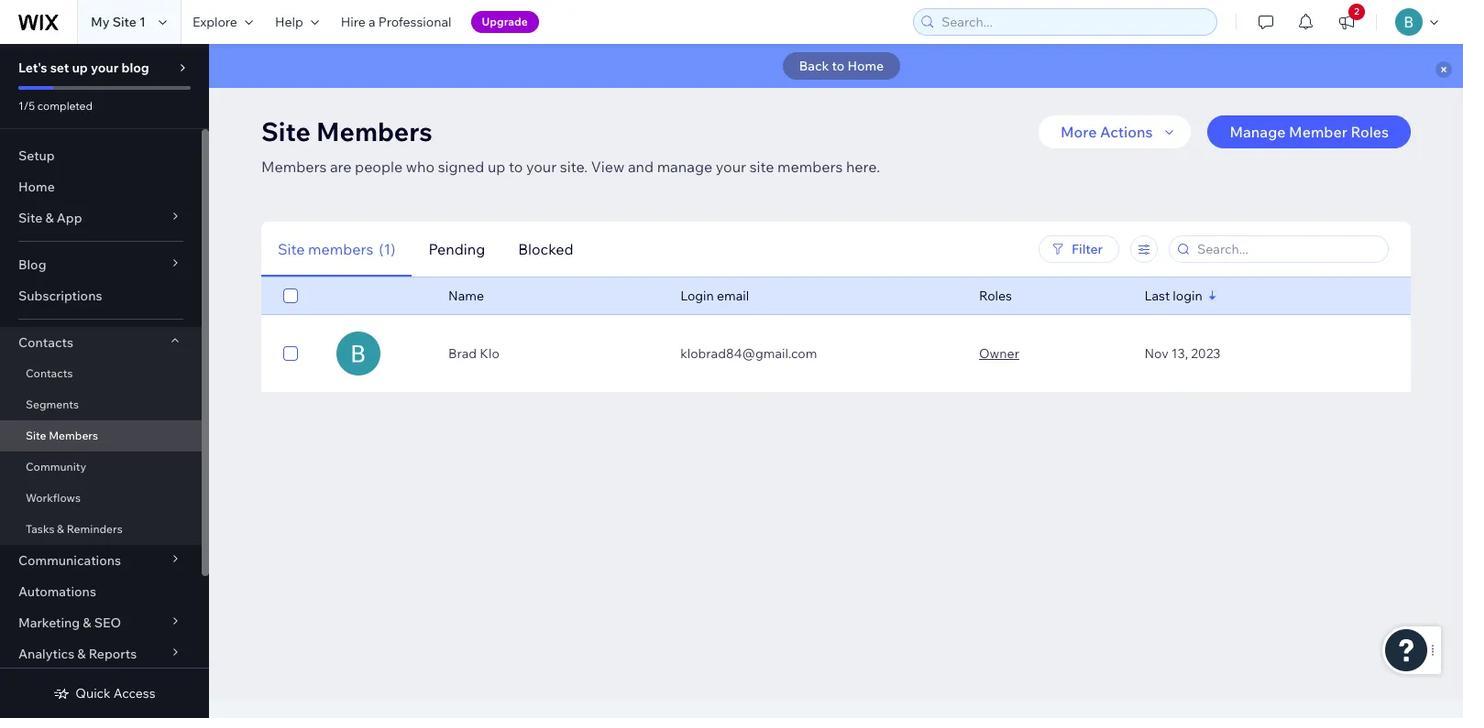 Task type: vqa. For each thing, say whether or not it's contained in the screenshot.
BILLING & PAYMENTS
no



Task type: locate. For each thing, give the bounding box(es) containing it.
0 horizontal spatial up
[[72, 60, 88, 76]]

0 horizontal spatial your
[[91, 60, 119, 76]]

quick access button
[[53, 686, 156, 702]]

your
[[91, 60, 119, 76], [526, 158, 557, 176], [716, 158, 747, 176]]

0 vertical spatial members
[[778, 158, 843, 176]]

manage
[[1230, 123, 1286, 141]]

site
[[112, 14, 137, 30], [261, 116, 311, 148], [18, 210, 42, 227], [278, 240, 305, 258], [26, 429, 46, 443]]

home
[[848, 58, 884, 74], [18, 179, 55, 195]]

1 horizontal spatial members
[[778, 158, 843, 176]]

completed
[[37, 99, 93, 113]]

login
[[681, 288, 714, 304]]

& left reports at bottom left
[[77, 647, 86, 663]]

1 vertical spatial home
[[18, 179, 55, 195]]

0 horizontal spatial site members
[[26, 429, 98, 443]]

community
[[26, 460, 86, 474]]

members left (1) at top left
[[308, 240, 374, 258]]

0 vertical spatial to
[[832, 58, 845, 74]]

& inside dropdown button
[[45, 210, 54, 227]]

up right set
[[72, 60, 88, 76]]

home inside sidebar "element"
[[18, 179, 55, 195]]

site members link
[[0, 421, 202, 452]]

name
[[448, 288, 484, 304]]

members up people
[[316, 116, 433, 148]]

workflows
[[26, 492, 81, 505]]

contacts
[[18, 335, 73, 351], [26, 367, 73, 381]]

members right site
[[778, 158, 843, 176]]

upgrade
[[482, 15, 528, 28]]

0 vertical spatial home
[[848, 58, 884, 74]]

contacts inside popup button
[[18, 335, 73, 351]]

1 horizontal spatial to
[[832, 58, 845, 74]]

tab list containing site members
[[261, 221, 827, 277]]

hire a professional
[[341, 14, 452, 30]]

brad klo image
[[336, 332, 380, 376]]

contacts down the subscriptions
[[18, 335, 73, 351]]

owner
[[979, 346, 1020, 362]]

manage
[[657, 158, 713, 176]]

people
[[355, 158, 403, 176]]

subscriptions link
[[0, 281, 202, 312]]

0 horizontal spatial members
[[308, 240, 374, 258]]

site members
[[261, 116, 433, 148], [26, 429, 98, 443]]

0 vertical spatial up
[[72, 60, 88, 76]]

your inside sidebar "element"
[[91, 60, 119, 76]]

login email
[[681, 288, 749, 304]]

more actions
[[1061, 123, 1153, 141]]

automations link
[[0, 577, 202, 608]]

roles inside button
[[1351, 123, 1389, 141]]

& left seo
[[83, 615, 91, 632]]

members
[[316, 116, 433, 148], [261, 158, 327, 176], [49, 429, 98, 443]]

filter button
[[1039, 236, 1120, 263]]

members inside sidebar "element"
[[49, 429, 98, 443]]

your left blog
[[91, 60, 119, 76]]

contacts for contacts link on the left
[[26, 367, 73, 381]]

1 horizontal spatial roles
[[1351, 123, 1389, 141]]

roles
[[1351, 123, 1389, 141], [979, 288, 1012, 304]]

site members up community
[[26, 429, 98, 443]]

to right back
[[832, 58, 845, 74]]

& left app
[[45, 210, 54, 227]]

1 vertical spatial to
[[509, 158, 523, 176]]

site members inside sidebar "element"
[[26, 429, 98, 443]]

1 vertical spatial members
[[308, 240, 374, 258]]

manage member roles button
[[1208, 116, 1411, 149]]

your left site.
[[526, 158, 557, 176]]

blocked button
[[502, 221, 590, 277]]

1 vertical spatial up
[[488, 158, 506, 176]]

view
[[591, 158, 625, 176]]

2 vertical spatial members
[[49, 429, 98, 443]]

up inside sidebar "element"
[[72, 60, 88, 76]]

segments
[[26, 398, 79, 412]]

more
[[1061, 123, 1097, 141]]

Search... field
[[936, 9, 1211, 35], [1192, 237, 1383, 262]]

tab list
[[261, 221, 827, 277]]

site members up are
[[261, 116, 433, 148]]

here.
[[846, 158, 880, 176]]

to right signed
[[509, 158, 523, 176]]

up right signed
[[488, 158, 506, 176]]

& for analytics
[[77, 647, 86, 663]]

0 vertical spatial contacts
[[18, 335, 73, 351]]

my site 1
[[91, 14, 146, 30]]

& right tasks at the bottom
[[57, 523, 64, 536]]

seo
[[94, 615, 121, 632]]

home down setup
[[18, 179, 55, 195]]

site inside "site members" link
[[26, 429, 46, 443]]

contacts link
[[0, 359, 202, 390]]

home right back
[[848, 58, 884, 74]]

workflows link
[[0, 483, 202, 514]]

& for marketing
[[83, 615, 91, 632]]

contacts for the contacts popup button
[[18, 335, 73, 351]]

member
[[1289, 123, 1348, 141]]

tasks
[[26, 523, 54, 536]]

0 vertical spatial roles
[[1351, 123, 1389, 141]]

your left site
[[716, 158, 747, 176]]

tasks & reminders
[[26, 523, 123, 536]]

site.
[[560, 158, 588, 176]]

marketing & seo
[[18, 615, 121, 632]]

contacts up the segments
[[26, 367, 73, 381]]

& inside 'popup button'
[[83, 615, 91, 632]]

&
[[45, 210, 54, 227], [57, 523, 64, 536], [83, 615, 91, 632], [77, 647, 86, 663]]

reports
[[89, 647, 137, 663]]

members up community
[[49, 429, 98, 443]]

setup
[[18, 148, 55, 164]]

roles up owner
[[979, 288, 1012, 304]]

0 horizontal spatial roles
[[979, 288, 1012, 304]]

email
[[717, 288, 749, 304]]

let's
[[18, 60, 47, 76]]

0 vertical spatial site members
[[261, 116, 433, 148]]

& for site
[[45, 210, 54, 227]]

1 horizontal spatial home
[[848, 58, 884, 74]]

site inside the site & app dropdown button
[[18, 210, 42, 227]]

to
[[832, 58, 845, 74], [509, 158, 523, 176]]

help button
[[264, 0, 330, 44]]

None checkbox
[[283, 285, 298, 307], [283, 343, 298, 365], [283, 285, 298, 307], [283, 343, 298, 365]]

1 vertical spatial contacts
[[26, 367, 73, 381]]

members left are
[[261, 158, 327, 176]]

roles right member
[[1351, 123, 1389, 141]]

subscriptions
[[18, 288, 102, 304]]

members
[[778, 158, 843, 176], [308, 240, 374, 258]]

set
[[50, 60, 69, 76]]

1 horizontal spatial site members
[[261, 116, 433, 148]]

& inside popup button
[[77, 647, 86, 663]]

up
[[72, 60, 88, 76], [488, 158, 506, 176]]

communications button
[[0, 546, 202, 577]]

1 vertical spatial site members
[[26, 429, 98, 443]]

are
[[330, 158, 352, 176]]

0 horizontal spatial home
[[18, 179, 55, 195]]

site & app
[[18, 210, 82, 227]]

klo
[[480, 346, 500, 362]]



Task type: describe. For each thing, give the bounding box(es) containing it.
klobrad84@gmail.com
[[681, 346, 817, 362]]

analytics
[[18, 647, 74, 663]]

2
[[1355, 6, 1360, 17]]

app
[[57, 210, 82, 227]]

who
[[406, 158, 435, 176]]

setup link
[[0, 140, 202, 171]]

segments link
[[0, 390, 202, 421]]

1 horizontal spatial your
[[526, 158, 557, 176]]

professional
[[378, 14, 452, 30]]

& for tasks
[[57, 523, 64, 536]]

actions
[[1101, 123, 1153, 141]]

upgrade button
[[471, 11, 539, 33]]

2023
[[1191, 346, 1221, 362]]

marketing
[[18, 615, 80, 632]]

access
[[114, 686, 156, 702]]

13,
[[1172, 346, 1189, 362]]

quick
[[75, 686, 111, 702]]

back to home
[[799, 58, 884, 74]]

marketing & seo button
[[0, 608, 202, 639]]

help
[[275, 14, 303, 30]]

site
[[750, 158, 774, 176]]

signed
[[438, 158, 484, 176]]

blog
[[18, 257, 46, 273]]

nov
[[1145, 346, 1169, 362]]

analytics & reports
[[18, 647, 137, 663]]

let's set up your blog
[[18, 60, 149, 76]]

contacts button
[[0, 327, 202, 359]]

site members (1)
[[278, 240, 396, 258]]

home link
[[0, 171, 202, 203]]

last
[[1145, 288, 1170, 304]]

last login
[[1145, 288, 1203, 304]]

manage member roles
[[1230, 123, 1389, 141]]

1/5 completed
[[18, 99, 93, 113]]

filter
[[1072, 241, 1103, 258]]

to inside "button"
[[832, 58, 845, 74]]

community link
[[0, 452, 202, 483]]

analytics & reports button
[[0, 639, 202, 670]]

1 horizontal spatial up
[[488, 158, 506, 176]]

more actions button
[[1039, 116, 1192, 149]]

0 vertical spatial members
[[316, 116, 433, 148]]

2 horizontal spatial your
[[716, 158, 747, 176]]

members inside tab list
[[308, 240, 374, 258]]

2 button
[[1327, 0, 1367, 44]]

blog
[[121, 60, 149, 76]]

1 vertical spatial search... field
[[1192, 237, 1383, 262]]

my
[[91, 14, 110, 30]]

(1)
[[379, 240, 396, 258]]

and
[[628, 158, 654, 176]]

nov 13, 2023
[[1145, 346, 1221, 362]]

hire
[[341, 14, 366, 30]]

brad
[[448, 346, 477, 362]]

back to home alert
[[209, 44, 1464, 88]]

home inside "button"
[[848, 58, 884, 74]]

sidebar element
[[0, 44, 209, 719]]

automations
[[18, 584, 96, 601]]

blog button
[[0, 249, 202, 281]]

quick access
[[75, 686, 156, 702]]

pending
[[429, 240, 485, 258]]

1/5
[[18, 99, 35, 113]]

hire a professional link
[[330, 0, 463, 44]]

reminders
[[67, 523, 123, 536]]

1
[[139, 14, 146, 30]]

tasks & reminders link
[[0, 514, 202, 546]]

site & app button
[[0, 203, 202, 234]]

back
[[799, 58, 829, 74]]

back to home button
[[783, 52, 901, 80]]

1 vertical spatial members
[[261, 158, 327, 176]]

login
[[1173, 288, 1203, 304]]

a
[[369, 14, 376, 30]]

communications
[[18, 553, 121, 569]]

explore
[[193, 14, 237, 30]]

1 vertical spatial roles
[[979, 288, 1012, 304]]

pending button
[[412, 221, 502, 277]]

blocked
[[518, 240, 574, 258]]

0 horizontal spatial to
[[509, 158, 523, 176]]

brad klo
[[448, 346, 500, 362]]

0 vertical spatial search... field
[[936, 9, 1211, 35]]



